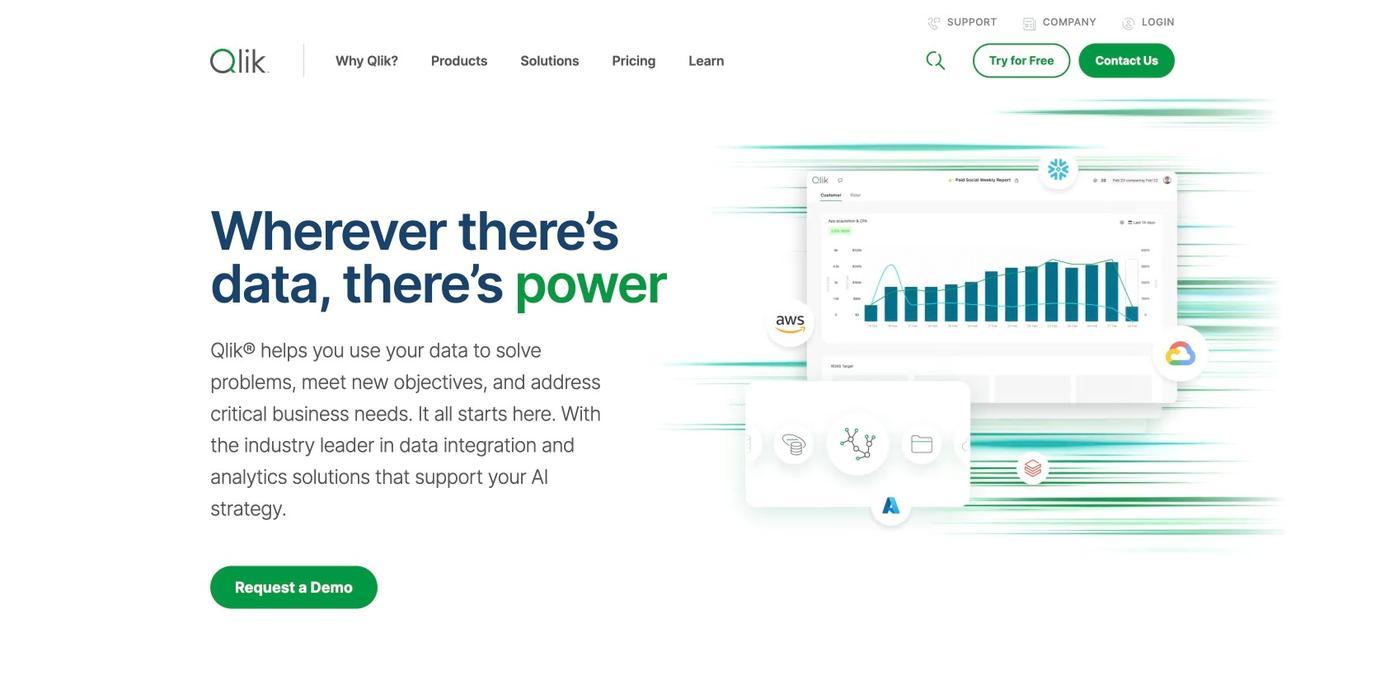 Task type: vqa. For each thing, say whether or not it's contained in the screenshot.
Midlands Video link
no



Task type: describe. For each thing, give the bounding box(es) containing it.
support image
[[928, 17, 941, 31]]

login image
[[1122, 17, 1136, 31]]

qlik image
[[210, 49, 270, 73]]

company image
[[1023, 17, 1036, 31]]



